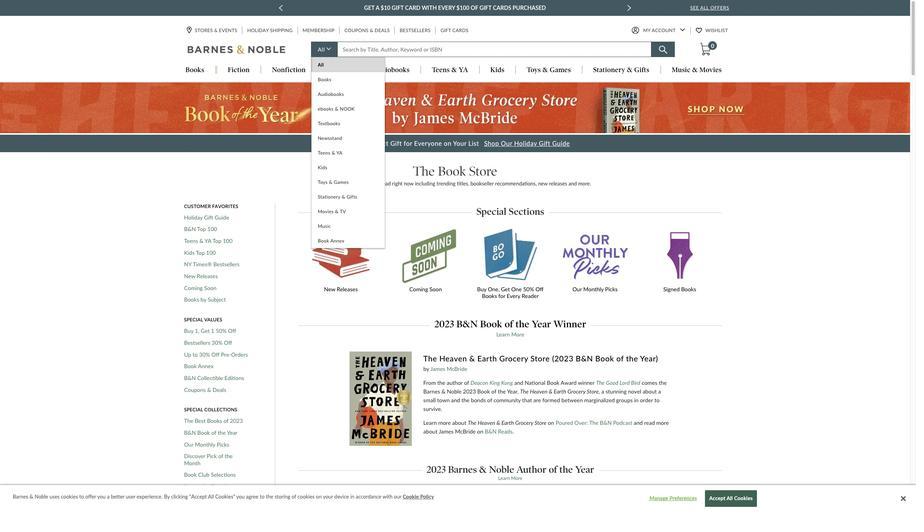 Task type: locate. For each thing, give the bounding box(es) containing it.
noble inside 2023 barnes & noble author of the year learn more
[[489, 464, 514, 476]]

on inside and read more about james mcbride on
[[477, 428, 483, 435]]

toys & games inside "button"
[[527, 66, 571, 74]]

favorites for customer favorites
[[212, 203, 238, 209]]

books icon image
[[468, 228, 553, 284]]

store down a stunning novel about a small town and the bonds of community that are formed between marginalized groups in order to survive.
[[535, 420, 547, 426]]

our right shop at the right
[[501, 140, 512, 147]]

earth
[[477, 354, 497, 363], [554, 388, 566, 395], [501, 420, 514, 426]]

2 vertical spatial heaven
[[478, 420, 495, 426]]

noble down author
[[447, 388, 462, 395]]

teens & ya up barnes & noble book of the year! the heaven & earth grocery store. shop now image
[[432, 66, 468, 74]]

teens for teens & ya link
[[318, 150, 330, 156]]

1 vertical spatial get
[[501, 286, 510, 293]]

ya inside the book store main content
[[205, 238, 211, 244]]

0 vertical spatial get
[[364, 4, 375, 11]]

0 horizontal spatial more
[[438, 420, 451, 426]]

1 vertical spatial movies
[[318, 209, 334, 215]]

in down novel on the right
[[634, 397, 639, 404]]

2 more from the top
[[511, 476, 523, 482]]

1 horizontal spatial annex
[[330, 238, 344, 244]]

down arrow image
[[680, 28, 685, 32]]

more down author
[[511, 476, 523, 482]]

stationery inside button
[[593, 66, 625, 74]]

new releases down the times®
[[184, 273, 218, 280]]

50% inside buy one, get one 50% off books for every reader
[[523, 286, 534, 293]]

reader
[[522, 293, 539, 300]]

kids for kids button
[[490, 66, 505, 74]]

toys for toys & games link
[[318, 180, 328, 185]]

for
[[404, 140, 412, 147], [498, 293, 505, 300]]

signed books icon image
[[637, 228, 722, 284]]

toys & games button
[[516, 66, 582, 75]]

book annex link up collectible
[[184, 363, 214, 370]]

0 horizontal spatial coupons
[[184, 387, 206, 393]]

0 vertical spatial buy
[[477, 286, 486, 293]]

& inside comes the barnes & noble 2023 book of the year,
[[442, 388, 446, 395]]

on inside privacy alert dialog
[[316, 494, 322, 500]]

coming up books by subject
[[184, 285, 203, 292]]

the book store discover the best books to read right now including trending titles, bookseller recommendations, new releases and more.
[[319, 164, 591, 187]]

james down survive.
[[439, 428, 454, 435]]

0 vertical spatial earth
[[477, 354, 497, 363]]

0 vertical spatial year
[[532, 319, 551, 330]]

mcbride inside the heaven & earth grocery store (2023 b&n book of the year) by james mcbride
[[447, 366, 467, 373]]

gifts inside button
[[634, 66, 650, 74]]

0 horizontal spatial new releases link
[[184, 273, 218, 280]]

0 horizontal spatial you
[[97, 494, 106, 500]]

ebooks button
[[317, 66, 361, 75]]

1 vertical spatial store
[[531, 354, 550, 363]]

toys right kids button
[[527, 66, 541, 74]]

holiday down customer
[[184, 214, 203, 221]]

buy for buy 1, get 1 50% off
[[184, 328, 193, 335]]

to inside a stunning novel about a small town and the bonds of community that are formed between marginalized groups in order to survive.
[[654, 397, 660, 404]]

holiday right shop at the right
[[514, 140, 537, 147]]

kids down teens & ya link
[[318, 165, 327, 171]]

the right pick
[[225, 453, 233, 460]]

poured over: the b&n podcast link
[[556, 420, 632, 426]]

bestsellers down 1,
[[184, 340, 210, 346]]

1 more from the top
[[511, 331, 524, 338]]

our
[[394, 494, 401, 500]]

ya for teens & ya button
[[459, 66, 468, 74]]

mcbride inside and read more about james mcbride on
[[455, 428, 476, 435]]

policy
[[420, 494, 434, 500]]

over:
[[574, 420, 588, 426]]

50% for 1
[[216, 328, 227, 335]]

of inside get a $10 gift card with every $100 of gift cards purchased link
[[471, 4, 478, 11]]

0 vertical spatial james
[[430, 366, 445, 373]]

the down bonds
[[468, 420, 476, 426]]

holiday for holiday shipping
[[247, 28, 269, 34]]

2 vertical spatial about
[[423, 428, 437, 435]]

for inside buy one, get one 50% off books for every reader
[[498, 293, 505, 300]]

new down new releases icon
[[324, 286, 335, 293]]

community
[[494, 397, 521, 404]]

bestsellers right the times®
[[213, 261, 240, 268]]

cards down $100
[[452, 28, 469, 34]]

user
[[126, 494, 135, 500]]

deacon
[[471, 380, 488, 386]]

to right order
[[654, 397, 660, 404]]

get left $10
[[364, 4, 375, 11]]

coming soon up books by subject
[[184, 285, 217, 292]]

our monthly picks link
[[553, 228, 637, 305], [184, 441, 229, 448]]

0 horizontal spatial stationery
[[318, 194, 340, 200]]

buy left one,
[[477, 286, 486, 293]]

for left everyone
[[404, 140, 412, 147]]

annex for the leftmost book annex link
[[198, 363, 214, 370]]

perfect
[[367, 140, 389, 147]]

kids for kids top 100
[[184, 249, 195, 256]]

orders
[[231, 351, 248, 358]]

more inside and read more about james mcbride on
[[656, 420, 669, 426]]

accordance
[[356, 494, 381, 500]]

soon up books by subject
[[204, 285, 217, 292]]

stationery inside stationery & gifts link
[[318, 194, 340, 200]]

2 vertical spatial barnes
[[13, 494, 28, 500]]

from
[[423, 380, 436, 386]]

learn
[[496, 331, 510, 338], [423, 420, 437, 426], [498, 476, 510, 482]]

1 horizontal spatial coming soon link
[[383, 228, 468, 305]]

1 horizontal spatial book annex
[[318, 238, 344, 244]]

coming soon down coming soon icon
[[409, 286, 442, 293]]

accept all cookies button
[[705, 491, 757, 507]]

signed
[[663, 286, 680, 293]]

all link
[[311, 42, 338, 57], [311, 58, 385, 72]]

barnes up privacy alert dialog
[[448, 464, 477, 476]]

heaven up james mcbride link
[[439, 354, 467, 363]]

get a $10 gift card with every $100 of gift cards purchased link
[[364, 3, 546, 13]]

picks down our monthly picks icon
[[605, 286, 618, 293]]

discover inside discover pick of the month
[[184, 453, 205, 460]]

kids inside kids button
[[490, 66, 505, 74]]

0 vertical spatial ya
[[459, 66, 468, 74]]

games inside "button"
[[550, 66, 571, 74]]

discover inside the book store discover the best books to read right now including trending titles, bookseller recommendations, new releases and more.
[[319, 181, 339, 187]]

in
[[634, 397, 639, 404], [350, 494, 354, 500]]

1 vertical spatial special
[[184, 317, 203, 323]]

stationery & gifts
[[593, 66, 650, 74], [318, 194, 357, 200]]

holiday for holiday gift guide
[[184, 214, 203, 221]]

teens & ya inside button
[[432, 66, 468, 74]]

the left storing at left
[[266, 494, 273, 500]]

1 vertical spatial barnes
[[448, 464, 477, 476]]

favorites up barnes & noble uses cookies to offer you a better user experience. by clicking "accept all cookies" you agree to the storing of cookies on your device in accordance with our cookie policy
[[211, 484, 233, 490]]

buy 1, get 1 50% off link
[[184, 328, 236, 335]]

0 vertical spatial coupons & deals link
[[344, 27, 391, 34]]

0 horizontal spatial heaven
[[439, 354, 467, 363]]

titles,
[[457, 181, 469, 187]]

the heaven & earth grocery store (2023 b&n book of the year) image
[[349, 352, 412, 446]]

year inside 2023 b&n book of the year winner learn more
[[532, 319, 551, 330]]

cookies
[[61, 494, 78, 500], [298, 494, 315, 500]]

.
[[513, 428, 514, 435]]

0 vertical spatial 50%
[[523, 286, 534, 293]]

read down order
[[644, 420, 655, 426]]

0 vertical spatial by
[[201, 297, 206, 303]]

monthly down our monthly picks icon
[[583, 286, 604, 293]]

up
[[184, 351, 191, 358]]

kong
[[501, 380, 513, 386]]

barnes down from
[[423, 388, 440, 395]]

games for toys & games link
[[334, 180, 349, 185]]

Search by Title, Author, Keyword or ISBN text field
[[338, 42, 651, 57]]

2 vertical spatial year
[[575, 464, 594, 476]]

kids
[[490, 66, 505, 74], [318, 165, 327, 171], [184, 249, 195, 256]]

teens for teens & ya top 100 link
[[184, 238, 198, 244]]

the inside 2023 b&n book of the year winner learn more
[[516, 319, 529, 330]]

to right up at the left of page
[[193, 351, 198, 358]]

1 horizontal spatial year
[[532, 319, 551, 330]]

tv
[[340, 209, 346, 215]]

bestsellers link
[[399, 27, 431, 34]]

ya down "b&n top 100" link at the top left of page
[[205, 238, 211, 244]]

by left subject
[[201, 297, 206, 303]]

book annex down up at the left of page
[[184, 363, 214, 370]]

ya down find
[[336, 150, 343, 156]]

0 horizontal spatial stationery & gifts
[[318, 194, 357, 200]]

and right podcast
[[634, 420, 643, 426]]

a left the better
[[107, 494, 110, 500]]

1 vertical spatial audiobooks
[[318, 91, 344, 97]]

1 horizontal spatial book annex link
[[311, 234, 385, 249]]

heaven for store
[[439, 354, 467, 363]]

the
[[413, 164, 435, 179], [423, 354, 437, 363], [596, 380, 605, 386], [520, 388, 529, 395], [184, 418, 193, 425], [468, 420, 476, 426], [589, 420, 599, 426]]

0 vertical spatial monthly
[[583, 286, 604, 293]]

deals down "b&n collectible editions" link
[[213, 387, 226, 393]]

cookie policy link
[[403, 494, 434, 501]]

top down holiday gift guide link in the top left of the page
[[197, 226, 206, 233]]

gifts for the stationery & gifts button
[[634, 66, 650, 74]]

1 vertical spatial cards
[[452, 28, 469, 34]]

toys & games link
[[311, 175, 385, 190]]

0 vertical spatial picks
[[605, 286, 618, 293]]

stationery & gifts for the stationery & gifts button
[[593, 66, 650, 74]]

buy left 1,
[[184, 328, 193, 335]]

the right author
[[559, 464, 573, 476]]

list
[[468, 140, 479, 147]]

1 horizontal spatial you
[[236, 494, 245, 500]]

marginalized
[[584, 397, 615, 404]]

coming soon link
[[383, 228, 468, 305], [184, 285, 217, 292]]

1 horizontal spatial music
[[672, 66, 691, 74]]

the left bonds
[[462, 397, 470, 404]]

earth down award
[[554, 388, 566, 395]]

2023
[[434, 319, 454, 330], [463, 388, 476, 395], [230, 418, 243, 425], [427, 464, 446, 476]]

james inside and read more about james mcbride on
[[439, 428, 454, 435]]

coupons & deals
[[344, 28, 390, 34], [184, 387, 226, 393]]

ya
[[459, 66, 468, 74], [336, 150, 343, 156], [205, 238, 211, 244]]

0 horizontal spatial get
[[201, 328, 210, 335]]

about inside and read more about james mcbride on
[[423, 428, 437, 435]]

logo image
[[188, 45, 286, 56]]

top for kids top 100
[[196, 249, 205, 256]]

music link
[[311, 219, 385, 234]]

our monthly picks down our monthly picks icon
[[573, 286, 618, 293]]

0 vertical spatial 30%
[[212, 340, 223, 346]]

0 vertical spatial toys & games
[[527, 66, 571, 74]]

music inside button
[[672, 66, 691, 74]]

1 vertical spatial our monthly picks
[[184, 441, 229, 448]]

holiday left shipping
[[247, 28, 269, 34]]

user image
[[632, 27, 639, 34]]

None field
[[338, 42, 651, 57]]

all left "ebooks" at the top left of page
[[318, 62, 324, 68]]

a up marginalized
[[601, 388, 604, 395]]

kids up "ny"
[[184, 249, 195, 256]]

all link up the audiobooks link
[[311, 58, 385, 72]]

kids inside kids 'link'
[[318, 165, 327, 171]]

more
[[438, 420, 451, 426], [656, 420, 669, 426]]

0 horizontal spatial by
[[201, 297, 206, 303]]

coupons down collectible
[[184, 387, 206, 393]]

gifts
[[634, 66, 650, 74], [347, 194, 357, 200]]

favorites
[[212, 203, 238, 209], [211, 484, 233, 490]]

earth for store
[[477, 354, 497, 363]]

annex for topmost book annex link
[[330, 238, 344, 244]]

favorites up holiday gift guide
[[212, 203, 238, 209]]

the heaven & earth grocery store (2023 b&n book of the year) link
[[423, 354, 671, 365]]

1 vertical spatial stationery
[[318, 194, 340, 200]]

get for buy 1, get 1 50% off
[[201, 328, 210, 335]]

national
[[525, 380, 545, 386]]

kids down search by title, author, keyword or isbn text field in the top of the page
[[490, 66, 505, 74]]

all link down the membership
[[311, 42, 338, 57]]

bestsellers
[[400, 28, 431, 34], [213, 261, 240, 268], [184, 340, 210, 346]]

you right offer
[[97, 494, 106, 500]]

all right accept
[[727, 496, 733, 502]]

0 horizontal spatial teens
[[184, 238, 198, 244]]

the inside the heaven & earth grocery store (2023 b&n book of the year) by james mcbride
[[626, 354, 638, 363]]

off right one
[[536, 286, 544, 293]]

toys & games
[[527, 66, 571, 74], [318, 180, 349, 185]]

bookseller favorites link
[[184, 484, 233, 491]]

0 vertical spatial book annex
[[318, 238, 344, 244]]

releases
[[549, 181, 567, 187]]

book annex inside the book store main content
[[184, 363, 214, 370]]

next slide / item image
[[627, 5, 631, 11]]

stationery & gifts inside stationery & gifts link
[[318, 194, 357, 200]]

ya left kids button
[[459, 66, 468, 74]]

grocery up kong
[[499, 354, 528, 363]]

0 horizontal spatial our monthly picks
[[184, 441, 229, 448]]

b&n top 100 link
[[184, 226, 217, 233]]

2 more from the left
[[656, 420, 669, 426]]

ya for teens & ya link
[[336, 150, 343, 156]]

0 vertical spatial coupons
[[344, 28, 369, 34]]

2023 inside 2023 barnes & noble author of the year learn more
[[427, 464, 446, 476]]

about
[[643, 388, 657, 395], [452, 420, 466, 426], [423, 428, 437, 435]]

poured
[[556, 420, 573, 426]]

our up month
[[184, 441, 194, 448]]

1 horizontal spatial 50%
[[523, 286, 534, 293]]

special up best
[[184, 407, 203, 413]]

book
[[438, 164, 466, 179], [318, 238, 329, 244], [480, 319, 502, 330], [595, 354, 614, 363], [184, 363, 197, 370], [547, 380, 560, 386], [477, 388, 490, 395], [197, 430, 210, 436], [184, 472, 197, 479]]

1 horizontal spatial by
[[423, 366, 429, 373]]

2 vertical spatial grocery
[[515, 420, 533, 426]]

toys inside "button"
[[527, 66, 541, 74]]

ya inside button
[[459, 66, 468, 74]]

0 vertical spatial favorites
[[212, 203, 238, 209]]

new releases
[[184, 273, 218, 280], [324, 286, 358, 293]]

the inside the book store discover the best books to read right now including trending titles, bookseller recommendations, new releases and more.
[[340, 181, 348, 187]]

1 horizontal spatial cards
[[493, 4, 511, 11]]

and right town
[[451, 397, 460, 404]]

1 vertical spatial bestsellers
[[213, 261, 240, 268]]

2 vertical spatial noble
[[35, 494, 48, 500]]

1 vertical spatial favorites
[[211, 484, 233, 490]]

top for b&n top 100
[[197, 226, 206, 233]]

1 vertical spatial heaven
[[530, 388, 548, 395]]

of inside the best books of 2023 link
[[224, 418, 229, 425]]

stationery for stationery & gifts link
[[318, 194, 340, 200]]

the lost city of z: a tale of deadly obsession in the amazon image
[[651, 498, 707, 513]]

more inside 2023 b&n book of the year winner learn more
[[511, 331, 524, 338]]

1 horizontal spatial earth
[[501, 420, 514, 426]]

toys & games for toys & games "button"
[[527, 66, 571, 74]]

uses
[[50, 494, 60, 500]]

learn more link for noble
[[498, 476, 523, 482]]

0 vertical spatial audiobooks
[[373, 66, 410, 74]]

for left one
[[498, 293, 505, 300]]

toys up stationery & gifts link
[[318, 180, 328, 185]]

0 vertical spatial every
[[438, 4, 455, 11]]

0 vertical spatial guide
[[552, 140, 570, 147]]

the left best
[[340, 181, 348, 187]]

0 horizontal spatial buy
[[184, 328, 193, 335]]

stationery & gifts inside button
[[593, 66, 650, 74]]

b&n book of the year link
[[184, 430, 238, 437]]

2 horizontal spatial barnes
[[448, 464, 477, 476]]

0 horizontal spatial 50%
[[216, 328, 227, 335]]

agree
[[246, 494, 258, 500]]

1 horizontal spatial barnes
[[423, 388, 440, 395]]

0 horizontal spatial new
[[184, 273, 195, 280]]

heaven for store,
[[530, 388, 548, 395]]

0 vertical spatial gifts
[[634, 66, 650, 74]]

annex down music link
[[330, 238, 344, 244]]

about for a
[[643, 388, 657, 395]]

1 horizontal spatial ya
[[336, 150, 343, 156]]

movies left tv
[[318, 209, 334, 215]]

in inside a stunning novel about a small town and the bonds of community that are formed between marginalized groups in order to survive.
[[634, 397, 639, 404]]

book up good
[[595, 354, 614, 363]]

2 vertical spatial teens
[[184, 238, 198, 244]]

the
[[355, 140, 365, 147], [340, 181, 348, 187], [516, 319, 529, 330], [626, 354, 638, 363], [437, 380, 445, 386], [659, 380, 667, 386], [498, 388, 506, 395], [462, 397, 470, 404], [218, 430, 226, 436], [225, 453, 233, 460], [559, 464, 573, 476], [266, 494, 273, 500]]

books inside button
[[186, 66, 204, 74]]

2 horizontal spatial ya
[[459, 66, 468, 74]]

stores
[[195, 28, 213, 34]]

teens & ya
[[432, 66, 468, 74], [318, 150, 343, 156]]

signed books link
[[637, 228, 722, 305]]

of inside comes the barnes & noble 2023 book of the year,
[[491, 388, 496, 395]]

1 more from the left
[[438, 420, 451, 426]]

earth inside the heaven & earth grocery store (2023 b&n book of the year) by james mcbride
[[477, 354, 497, 363]]

every left $100
[[438, 4, 455, 11]]

releases down ny times® bestsellers link
[[197, 273, 218, 280]]

b&n
[[184, 226, 196, 233], [457, 319, 478, 330], [576, 354, 593, 363], [184, 375, 196, 382], [600, 420, 612, 426], [485, 428, 497, 435], [184, 430, 196, 436], [184, 495, 196, 502]]

mcbride left b&n reads link
[[455, 428, 476, 435]]

teens & ya link
[[311, 146, 385, 160]]

store left (2023
[[531, 354, 550, 363]]

b&n exclusives link
[[184, 495, 222, 502]]

0 vertical spatial noble
[[447, 388, 462, 395]]

grocery inside the heaven & earth grocery store (2023 b&n book of the year) by james mcbride
[[499, 354, 528, 363]]

learn more link
[[496, 331, 524, 338], [498, 476, 523, 482]]

the inside the heaven & earth grocery store (2023 b&n book of the year) by james mcbride
[[423, 354, 437, 363]]

store up 'bookseller'
[[469, 164, 497, 179]]

the left year)
[[626, 354, 638, 363]]

music for music & movies
[[672, 66, 691, 74]]

0 horizontal spatial our
[[184, 441, 194, 448]]

privacy alert dialog
[[0, 486, 916, 513]]

get
[[364, 4, 375, 11], [501, 286, 510, 293], [201, 328, 210, 335]]

teens inside button
[[432, 66, 450, 74]]

heaven inside the heaven & earth grocery store (2023 b&n book of the year) by james mcbride
[[439, 354, 467, 363]]

0 vertical spatial annex
[[330, 238, 344, 244]]

movies
[[700, 66, 722, 74], [318, 209, 334, 215]]

0 vertical spatial holiday
[[247, 28, 269, 34]]

grocery for store
[[499, 354, 528, 363]]

1 horizontal spatial bestsellers
[[213, 261, 240, 268]]

gift
[[392, 4, 404, 11], [480, 4, 492, 11], [441, 28, 451, 34], [390, 140, 402, 147], [539, 140, 550, 147], [204, 214, 213, 221]]

movies inside button
[[700, 66, 722, 74]]

teens inside the book store main content
[[184, 238, 198, 244]]

every
[[438, 4, 455, 11], [507, 293, 520, 300]]

0 horizontal spatial every
[[438, 4, 455, 11]]

special up 1,
[[184, 317, 203, 323]]

from the author of deacon king kong and national book award winner the good lord bird
[[423, 380, 640, 386]]

audiobooks for audiobooks button
[[373, 66, 410, 74]]

picks up pick
[[217, 441, 229, 448]]

0 vertical spatial coupons & deals
[[344, 28, 390, 34]]

off inside buy one, get one 50% off books for every reader
[[536, 286, 544, 293]]

by
[[201, 297, 206, 303], [423, 366, 429, 373]]

0 horizontal spatial noble
[[35, 494, 48, 500]]

grocery up between
[[568, 388, 586, 395]]

2 horizontal spatial earth
[[554, 388, 566, 395]]

1 vertical spatial earth
[[554, 388, 566, 395]]

movies & tv link
[[311, 205, 385, 219]]

cookie
[[403, 494, 419, 500]]

0 horizontal spatial games
[[334, 180, 349, 185]]

1 vertical spatial james
[[439, 428, 454, 435]]

0 horizontal spatial annex
[[198, 363, 214, 370]]

cards inside gift cards "link"
[[452, 28, 469, 34]]

buy inside buy one, get one 50% off books for every reader
[[477, 286, 486, 293]]

books
[[186, 66, 204, 74], [318, 77, 331, 83], [681, 286, 696, 293], [482, 293, 497, 300], [184, 297, 199, 303], [207, 418, 222, 425]]

ya for teens & ya top 100 link
[[205, 238, 211, 244]]

special for special sections
[[476, 206, 506, 217]]

1 vertical spatial music
[[318, 224, 331, 230]]

noble left author
[[489, 464, 514, 476]]

movies down cart image
[[700, 66, 722, 74]]

30% down bestsellers 30% off link
[[199, 351, 210, 358]]

coupons & deals link down collectible
[[184, 387, 226, 394]]

order
[[640, 397, 653, 404]]

in right device
[[350, 494, 354, 500]]

0 vertical spatial stationery
[[593, 66, 625, 74]]

b&n inside the heaven & earth grocery store (2023 b&n book of the year) by james mcbride
[[576, 354, 593, 363]]

earth up deacon king kong link
[[477, 354, 497, 363]]

annex inside the book store main content
[[198, 363, 214, 370]]

0 vertical spatial more
[[511, 331, 524, 338]]

0 vertical spatial heaven
[[439, 354, 467, 363]]

every left reader
[[507, 293, 520, 300]]

grocery for store,
[[568, 388, 586, 395]]

2 vertical spatial 100
[[206, 249, 216, 256]]

bestsellers 30% off link
[[184, 340, 232, 347]]

0 horizontal spatial gifts
[[347, 194, 357, 200]]

learn more link for of
[[496, 331, 524, 338]]

book club selections
[[184, 472, 236, 479]]

cookies
[[734, 496, 753, 502]]

2 vertical spatial ya
[[205, 238, 211, 244]]

0 horizontal spatial cards
[[452, 28, 469, 34]]

coupons & deals link down $10
[[344, 27, 391, 34]]



Task type: describe. For each thing, give the bounding box(es) containing it.
month
[[184, 460, 200, 467]]

1 horizontal spatial monthly
[[583, 286, 604, 293]]

b&n collectible editions
[[184, 375, 244, 382]]

2023 b&n book of the year winner learn more
[[434, 319, 586, 338]]

2 vertical spatial our
[[184, 441, 194, 448]]

signed books
[[663, 286, 696, 293]]

buy one, get one 50% off books for every reader
[[477, 286, 544, 300]]

book down best
[[197, 430, 210, 436]]

survive.
[[423, 406, 442, 413]]

stores & events link
[[187, 27, 238, 34]]

customer
[[184, 203, 211, 209]]

2023 barnes & noble author of the year learn more
[[427, 464, 594, 482]]

noble inside privacy alert dialog
[[35, 494, 48, 500]]

& inside privacy alert dialog
[[30, 494, 33, 500]]

textbooks
[[318, 121, 340, 127]]

stationery & gifts button
[[582, 66, 660, 75]]

storing
[[275, 494, 290, 500]]

1 vertical spatial guide
[[215, 214, 229, 221]]

& inside 2023 barnes & noble author of the year learn more
[[479, 464, 487, 476]]

the left best
[[184, 418, 193, 425]]

by inside books by subject link
[[201, 297, 206, 303]]

to inside the book store discover the best books to read right now including trending titles, bookseller recommendations, new releases and more.
[[375, 181, 380, 187]]

bird
[[631, 380, 640, 386]]

special for special values
[[184, 317, 203, 323]]

0
[[711, 42, 714, 49]]

the up store,
[[596, 380, 605, 386]]

0 vertical spatial book annex link
[[311, 234, 385, 249]]

2 you from the left
[[236, 494, 245, 500]]

1 horizontal spatial new releases
[[324, 286, 358, 293]]

store inside the book store discover the best books to read right now including trending titles, bookseller recommendations, new releases and more.
[[469, 164, 497, 179]]

teens & ya for teens & ya button
[[432, 66, 468, 74]]

learn inside 2023 barnes & noble author of the year learn more
[[498, 476, 510, 482]]

1 vertical spatial our
[[573, 286, 582, 293]]

the down the best books of 2023 link
[[218, 430, 226, 436]]

0 vertical spatial new releases
[[184, 273, 218, 280]]

to left offer
[[79, 494, 84, 500]]

100 for b&n top 100
[[207, 226, 217, 233]]

editions
[[225, 375, 244, 382]]

all down the membership
[[318, 46, 325, 53]]

b&n inside 2023 b&n book of the year winner learn more
[[457, 319, 478, 330]]

barnes inside 2023 barnes & noble author of the year learn more
[[448, 464, 477, 476]]

by inside the heaven & earth grocery store (2023 b&n book of the year) by james mcbride
[[423, 366, 429, 373]]

podcast
[[613, 420, 632, 426]]

reads
[[498, 428, 513, 435]]

the right over:
[[589, 420, 599, 426]]

of inside 2023 b&n book of the year winner learn more
[[505, 319, 513, 330]]

right
[[392, 181, 403, 187]]

of inside the heaven & earth grocery store (2023 b&n book of the year) by james mcbride
[[616, 354, 624, 363]]

ebooks
[[328, 66, 350, 74]]

2023 inside 2023 b&n book of the year winner learn more
[[434, 319, 454, 330]]

and read more about james mcbride on
[[423, 420, 669, 435]]

more inside 2023 barnes & noble author of the year learn more
[[511, 476, 523, 482]]

1 cookies from the left
[[61, 494, 78, 500]]

buy for buy one, get one 50% off books for every reader
[[477, 286, 486, 293]]

of inside b&n book of the year link
[[211, 430, 216, 436]]

1 vertical spatial coupons & deals link
[[184, 387, 226, 394]]

b&n exclusives
[[184, 495, 222, 502]]

0 horizontal spatial for
[[404, 140, 412, 147]]

nook
[[340, 106, 355, 112]]

stationery for the stationery & gifts button
[[593, 66, 625, 74]]

holiday shipping
[[247, 28, 293, 34]]

teens & ya for teens & ya link
[[318, 150, 343, 156]]

0 vertical spatial deals
[[375, 28, 390, 34]]

0 horizontal spatial coming soon link
[[184, 285, 217, 292]]

the right from
[[437, 380, 445, 386]]

winner
[[554, 319, 586, 330]]

learn inside 2023 b&n book of the year winner learn more
[[496, 331, 510, 338]]

1 horizontal spatial our monthly picks
[[573, 286, 618, 293]]

2 vertical spatial earth
[[501, 420, 514, 426]]

1 horizontal spatial about
[[452, 420, 466, 426]]

shipping
[[270, 28, 293, 34]]

1 vertical spatial new
[[324, 286, 335, 293]]

0 vertical spatial new
[[184, 273, 195, 280]]

100 for kids top 100
[[206, 249, 216, 256]]

ny times® bestsellers
[[184, 261, 240, 268]]

wishlist
[[706, 28, 728, 34]]

2023 inside comes the barnes & noble 2023 book of the year,
[[463, 388, 476, 395]]

gift cards
[[441, 28, 469, 34]]

0 horizontal spatial soon
[[204, 285, 217, 292]]

and inside and read more about james mcbride on
[[634, 420, 643, 426]]

book down month
[[184, 472, 197, 479]]

& inside "button"
[[543, 66, 548, 74]]

and inside a stunning novel about a small town and the bonds of community that are formed between marginalized groups in order to survive.
[[451, 397, 460, 404]]

your
[[453, 140, 467, 147]]

book inside 2023 b&n book of the year winner learn more
[[480, 319, 502, 330]]

all inside 'button'
[[727, 496, 733, 502]]

clicking
[[171, 494, 188, 500]]

1 vertical spatial releases
[[337, 286, 358, 293]]

and up year,
[[514, 380, 523, 386]]

the best books of 2023
[[184, 418, 243, 425]]

a inside alert dialog
[[107, 494, 110, 500]]

subject
[[208, 297, 226, 303]]

1 horizontal spatial coupons & deals link
[[344, 27, 391, 34]]

stationery & gifts for stationery & gifts link
[[318, 194, 357, 200]]

1 vertical spatial picks
[[217, 441, 229, 448]]

1 vertical spatial 100
[[223, 238, 233, 244]]

off up pre-
[[224, 340, 232, 346]]

stunning
[[606, 388, 627, 395]]

the inside 2023 barnes & noble author of the year learn more
[[559, 464, 573, 476]]

bestsellers for bestsellers
[[400, 28, 431, 34]]

with
[[383, 494, 393, 500]]

1 horizontal spatial new releases link
[[299, 228, 383, 305]]

new
[[538, 181, 548, 187]]

coupons & deals inside the book store main content
[[184, 387, 226, 393]]

nonfiction
[[272, 66, 306, 74]]

cart image
[[700, 43, 711, 56]]

gifts for stationery & gifts link
[[347, 194, 357, 200]]

previous slide / item image
[[279, 5, 283, 11]]

lord
[[620, 380, 630, 386]]

more.
[[578, 181, 591, 187]]

a stunning novel about a small town and the bonds of community that are formed between marginalized groups in order to survive.
[[423, 388, 661, 413]]

and inside the book store discover the best books to read right now including trending titles, bookseller recommendations, new releases and more.
[[569, 181, 577, 187]]

1 horizontal spatial coming soon
[[409, 286, 442, 293]]

in inside privacy alert dialog
[[350, 494, 354, 500]]

fiction
[[228, 66, 250, 74]]

0 horizontal spatial our monthly picks link
[[184, 441, 229, 448]]

pick
[[207, 453, 217, 460]]

recommendations,
[[495, 181, 537, 187]]

every inside buy one, get one 50% off books for every reader
[[507, 293, 520, 300]]

1 horizontal spatial coming
[[409, 286, 428, 293]]

0 vertical spatial all link
[[311, 42, 338, 57]]

coupons inside the book store main content
[[184, 387, 206, 393]]

year inside 2023 barnes & noble author of the year learn more
[[575, 464, 594, 476]]

audiobooks for the audiobooks link
[[318, 91, 344, 97]]

town
[[437, 397, 450, 404]]

barnes & noble book of the year! the heaven & earth grocery store. shop now image
[[0, 83, 910, 133]]

read inside the book store discover the best books to read right now including trending titles, bookseller recommendations, new releases and more.
[[381, 181, 391, 187]]

bookseller
[[184, 484, 210, 490]]

off right 1
[[228, 328, 236, 335]]

newsstand link
[[311, 131, 385, 146]]

of inside 2023 barnes & noble author of the year learn more
[[549, 464, 557, 476]]

holiday shipping link
[[246, 27, 293, 34]]

toys & games for toys & games link
[[318, 180, 349, 185]]

up to 30% off pre-orders link
[[184, 351, 248, 358]]

deals inside the book store main content
[[213, 387, 226, 393]]

ebooks & nook
[[318, 106, 355, 112]]

cards inside get a $10 gift card with every $100 of gift cards purchased link
[[493, 4, 511, 11]]

club
[[198, 472, 209, 479]]

the right comes
[[659, 380, 667, 386]]

read inside and read more about james mcbride on
[[644, 420, 655, 426]]

0 horizontal spatial coming soon
[[184, 285, 217, 292]]

barnes & noble uses cookies to offer you a better user experience. by clicking "accept all cookies" you agree to the storing of cookies on your device in accordance with our cookie policy
[[13, 494, 434, 500]]

store inside the heaven & earth grocery store (2023 b&n book of the year) by james mcbride
[[531, 354, 550, 363]]

one,
[[488, 286, 500, 293]]

1 horizontal spatial our monthly picks link
[[553, 228, 637, 305]]

comes
[[642, 380, 657, 386]]

1 horizontal spatial soon
[[429, 286, 442, 293]]

books inside buy one, get one 50% off books for every reader
[[482, 293, 497, 300]]

book down music link
[[318, 238, 329, 244]]

1 vertical spatial all link
[[311, 58, 385, 72]]

a left $10
[[376, 4, 379, 11]]

1 horizontal spatial get
[[364, 4, 375, 11]]

music for music
[[318, 224, 331, 230]]

wishlist link
[[696, 27, 729, 34]]

manage
[[650, 496, 668, 502]]

special collections
[[184, 407, 237, 413]]

search image
[[659, 46, 667, 54]]

1 horizontal spatial 30%
[[212, 340, 223, 346]]

50% for one
[[523, 286, 534, 293]]

the inside a stunning novel about a small town and the bonds of community that are formed between marginalized groups in order to survive.
[[462, 397, 470, 404]]

book up the heaven & earth grocery store,
[[547, 380, 560, 386]]

preferences
[[669, 496, 697, 502]]

b&n collectible editions link
[[184, 375, 244, 382]]

book down up at the left of page
[[184, 363, 197, 370]]

about for james
[[423, 428, 437, 435]]

see all offers
[[690, 5, 729, 11]]

1 horizontal spatial heaven
[[478, 420, 495, 426]]

noble inside comes the barnes & noble 2023 book of the year,
[[447, 388, 462, 395]]

the inside the book store discover the best books to read right now including trending titles, bookseller recommendations, new releases and more.
[[413, 164, 435, 179]]

by
[[164, 494, 170, 500]]

teens for teens & ya button
[[432, 66, 450, 74]]

barnes inside comes the barnes & noble 2023 book of the year,
[[423, 388, 440, 395]]

get for buy one, get one 50% off books for every reader
[[501, 286, 510, 293]]

1 horizontal spatial our
[[501, 140, 512, 147]]

toys for toys & games "button"
[[527, 66, 541, 74]]

0 horizontal spatial releases
[[197, 273, 218, 280]]

formed
[[542, 397, 560, 404]]

1 horizontal spatial picks
[[605, 286, 618, 293]]

new releases icon image
[[299, 228, 383, 284]]

discover pick of the month
[[184, 453, 233, 467]]

to right "agree"
[[260, 494, 265, 500]]

find
[[340, 140, 353, 147]]

all right see on the top right of the page
[[700, 5, 709, 11]]

1 horizontal spatial coupons & deals
[[344, 28, 390, 34]]

the book store main content
[[0, 82, 910, 513]]

see all offers link
[[690, 5, 729, 11]]

the inside privacy alert dialog
[[266, 494, 273, 500]]

games for toys & games "button"
[[550, 66, 571, 74]]

special for special collections
[[184, 407, 203, 413]]

b&n top 100
[[184, 226, 217, 233]]

book inside the book store discover the best books to read right now including trending titles, bookseller recommendations, new releases and more.
[[438, 164, 466, 179]]

& inside the heaven & earth grocery store (2023 b&n book of the year) by james mcbride
[[469, 354, 475, 363]]

"accept
[[189, 494, 207, 500]]

gift inside "link"
[[441, 28, 451, 34]]

0 horizontal spatial year
[[227, 430, 238, 436]]

barnes inside privacy alert dialog
[[13, 494, 28, 500]]

2 vertical spatial store
[[535, 420, 547, 426]]

newsstand
[[318, 135, 342, 141]]

the inside discover pick of the month
[[225, 453, 233, 460]]

of inside privacy alert dialog
[[292, 494, 296, 500]]

favorites for bookseller favorites
[[211, 484, 233, 490]]

0 horizontal spatial movies
[[318, 209, 334, 215]]

off left pre-
[[211, 351, 220, 358]]

0 horizontal spatial book annex link
[[184, 363, 214, 370]]

award
[[561, 380, 577, 386]]

nonfiction button
[[261, 66, 317, 75]]

2 cookies from the left
[[298, 494, 315, 500]]

are
[[533, 397, 541, 404]]

james inside the heaven & earth grocery store (2023 b&n book of the year) by james mcbride
[[430, 366, 445, 373]]

$100
[[457, 4, 469, 11]]

comes the barnes & noble 2023 book of the year,
[[423, 380, 667, 395]]

1 vertical spatial 30%
[[199, 351, 210, 358]]

earth for store,
[[554, 388, 566, 395]]

book inside comes the barnes & noble 2023 book of the year,
[[477, 388, 490, 395]]

best
[[195, 418, 206, 425]]

book inside the heaven & earth grocery store (2023 b&n book of the year) by james mcbride
[[595, 354, 614, 363]]

the up that
[[520, 388, 529, 395]]

1 vertical spatial holiday
[[514, 140, 537, 147]]

see
[[690, 5, 699, 11]]

bestsellers for bestsellers 30% off
[[184, 340, 210, 346]]

all down bookseller favorites link
[[208, 494, 214, 500]]

1 vertical spatial learn
[[423, 420, 437, 426]]

1 vertical spatial monthly
[[195, 441, 215, 448]]

1,
[[195, 328, 199, 335]]

customer favorites
[[184, 203, 238, 209]]

a right novel on the right
[[658, 388, 661, 395]]

1 vertical spatial top
[[213, 238, 221, 244]]

our monthly picks icon image
[[553, 228, 637, 284]]

1 you from the left
[[97, 494, 106, 500]]

the right find
[[355, 140, 365, 147]]

0 horizontal spatial coming
[[184, 285, 203, 292]]

the down kong
[[498, 388, 506, 395]]

of inside a stunning novel about a small town and the bonds of community that are formed between marginalized groups in order to survive.
[[487, 397, 492, 404]]

of inside discover pick of the month
[[218, 453, 223, 460]]

kids for kids 'link'
[[318, 165, 327, 171]]

winner
[[578, 380, 595, 386]]

movies & tv
[[318, 209, 346, 215]]

$10
[[381, 4, 390, 11]]

experience.
[[137, 494, 163, 500]]

ebooks
[[318, 106, 334, 112]]

coming soon icon image
[[383, 228, 468, 284]]



Task type: vqa. For each thing, say whether or not it's contained in the screenshot.
top Shop Now
no



